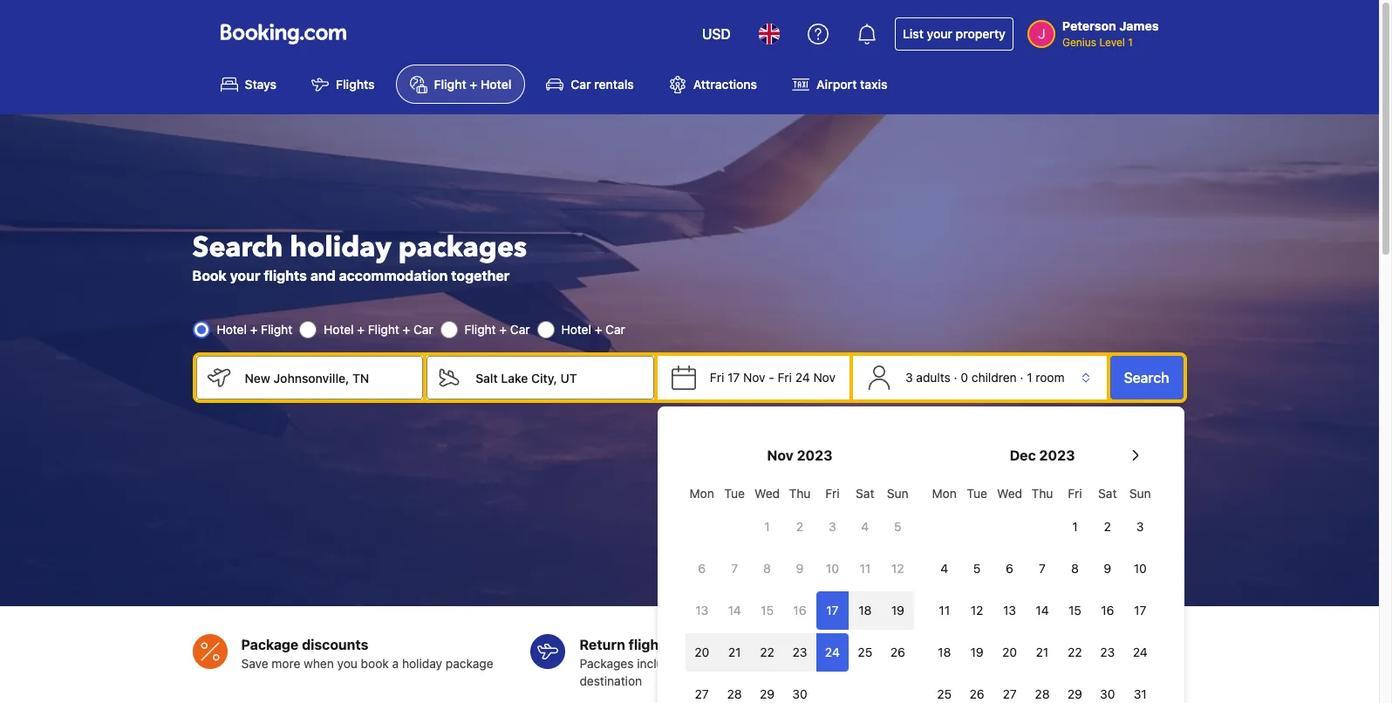 Task type: locate. For each thing, give the bounding box(es) containing it.
nov right -
[[814, 370, 836, 385]]

12 inside checkbox
[[892, 561, 905, 576]]

1 left 2 option
[[765, 519, 770, 534]]

mon up 4 dec 2023 checkbox
[[933, 486, 957, 501]]

28 inside 'checkbox'
[[728, 687, 742, 702]]

1 horizontal spatial mon
[[933, 486, 957, 501]]

1 vertical spatial 18
[[938, 645, 952, 660]]

flights up hotel + flight at the left of page
[[264, 268, 307, 284]]

9 right 8 dec 2023 option
[[1104, 561, 1112, 576]]

17 right 16 option
[[1135, 603, 1147, 618]]

1 · from the left
[[954, 370, 958, 385]]

1 horizontal spatial 19
[[971, 645, 984, 660]]

2 20 from the left
[[1003, 645, 1018, 660]]

3 left 'adults'
[[906, 370, 913, 385]]

19 right the taxes
[[971, 645, 984, 660]]

1 21 from the left
[[729, 645, 741, 660]]

21 right 20 nov 2023 checkbox
[[729, 645, 741, 660]]

15
[[761, 603, 774, 618], [1069, 603, 1082, 618]]

nov up 1 nov 2023 checkbox
[[768, 448, 794, 463]]

1 2 from the left
[[797, 519, 804, 534]]

25 for 25 checkbox
[[858, 645, 873, 660]]

flights down "included"
[[681, 657, 716, 672]]

flights for holiday
[[264, 268, 307, 284]]

13 inside checkbox
[[1004, 603, 1017, 618]]

1 29 from the left
[[760, 687, 775, 702]]

12 Dec 2023 checkbox
[[961, 592, 994, 630]]

1 14 from the left
[[728, 603, 742, 618]]

2 vertical spatial your
[[788, 657, 813, 672]]

2 23 from the left
[[1101, 645, 1116, 660]]

2 7 from the left
[[1040, 561, 1046, 576]]

0 vertical spatial and
[[311, 268, 336, 284]]

24 for 24 nov 2023 checkbox
[[826, 645, 840, 660]]

11 for 11 dec 2023 checkbox
[[939, 603, 950, 618]]

24 right 23 dec 2023 option
[[1134, 645, 1148, 660]]

0 vertical spatial 11
[[860, 561, 871, 576]]

is
[[1104, 657, 1113, 672]]

1 15 from the left
[[761, 603, 774, 618]]

1 horizontal spatial 27
[[1003, 687, 1017, 702]]

19 Dec 2023 checkbox
[[961, 634, 994, 672]]

mon up 6 nov 2023 option
[[690, 486, 715, 501]]

2 thu from the left
[[1032, 486, 1054, 501]]

0 vertical spatial 25
[[858, 645, 873, 660]]

20 cell
[[686, 630, 719, 672]]

1 horizontal spatial 17
[[827, 603, 839, 618]]

from
[[759, 657, 785, 672]]

17 right "16 nov 2023" checkbox
[[827, 603, 839, 618]]

you inside package discounts save more when you book a holiday package
[[337, 657, 358, 672]]

25 right 24 nov 2023 checkbox
[[858, 645, 873, 660]]

car
[[571, 77, 591, 92], [414, 322, 433, 337], [510, 322, 530, 337], [606, 322, 626, 337]]

28
[[728, 687, 742, 702], [1035, 687, 1050, 702]]

7 right 6 nov 2023 option
[[732, 561, 738, 576]]

flights up include
[[629, 638, 672, 653]]

2
[[797, 519, 804, 534], [1105, 519, 1112, 534]]

hotel + flight
[[217, 322, 292, 337]]

4 inside checkbox
[[941, 561, 949, 576]]

6 inside 'checkbox'
[[1006, 561, 1014, 576]]

packages
[[580, 657, 634, 672]]

holiday
[[290, 229, 392, 267], [402, 657, 443, 672]]

wed
[[755, 486, 780, 501], [998, 486, 1023, 501]]

1 horizontal spatial 2
[[1105, 519, 1112, 534]]

2023 for nov 2023
[[797, 448, 833, 463]]

2 tue from the left
[[967, 486, 988, 501]]

17
[[728, 370, 740, 385], [827, 603, 839, 618], [1135, 603, 1147, 618]]

0 horizontal spatial 19
[[892, 603, 905, 618]]

14 right 13 checkbox
[[1036, 603, 1050, 618]]

1 horizontal spatial holiday
[[402, 657, 443, 672]]

28 down what
[[1035, 687, 1050, 702]]

booking.com online hotel reservations image
[[220, 24, 346, 45]]

22 cell
[[751, 630, 784, 672]]

1 inside option
[[1073, 519, 1078, 534]]

thu for nov
[[789, 486, 811, 501]]

27 Nov 2023 checkbox
[[686, 676, 719, 703]]

2 vertical spatial flights
[[681, 657, 716, 672]]

16 for "16 nov 2023" checkbox
[[794, 603, 807, 618]]

0 horizontal spatial 18
[[859, 603, 872, 618]]

11 left 12 option
[[939, 603, 950, 618]]

peterson
[[1063, 18, 1117, 33]]

20 Nov 2023 checkbox
[[686, 634, 719, 672]]

2 13 from the left
[[1004, 603, 1017, 618]]

1 vertical spatial 26
[[970, 687, 985, 702]]

1 horizontal spatial 7
[[1040, 561, 1046, 576]]

2 6 from the left
[[1006, 561, 1014, 576]]

hotel for hotel + flight
[[217, 322, 247, 337]]

1 horizontal spatial you
[[1057, 657, 1077, 672]]

2 horizontal spatial your
[[927, 26, 953, 41]]

26 inside checkbox
[[891, 645, 906, 660]]

19 right 18 checkbox
[[892, 603, 905, 618]]

6 for 6 nov 2023 option
[[698, 561, 706, 576]]

30 Dec 2023 checkbox
[[1092, 676, 1125, 703]]

30
[[793, 687, 808, 702], [1101, 687, 1116, 702]]

17 for 17 option
[[827, 603, 839, 618]]

0 horizontal spatial 21
[[729, 645, 741, 660]]

7
[[732, 561, 738, 576], [1040, 561, 1046, 576]]

1 horizontal spatial 28
[[1035, 687, 1050, 702]]

hidden
[[941, 638, 987, 653]]

26 inside checkbox
[[970, 687, 985, 702]]

0 horizontal spatial tue
[[725, 486, 745, 501]]

20 inside cell
[[695, 645, 710, 660]]

3 right 2 option
[[829, 519, 837, 534]]

11
[[860, 561, 871, 576], [939, 603, 950, 618]]

0 vertical spatial 4
[[862, 519, 869, 534]]

1 horizontal spatial 14
[[1036, 603, 1050, 618]]

19 inside option
[[892, 603, 905, 618]]

1 Dec 2023 checkbox
[[1059, 508, 1092, 546]]

1 10 from the left
[[826, 561, 840, 576]]

1 wed from the left
[[755, 486, 780, 501]]

6 inside option
[[698, 561, 706, 576]]

12 right 11 dec 2023 checkbox
[[971, 603, 984, 618]]

18 inside 18 checkbox
[[859, 603, 872, 618]]

1 right level
[[1129, 36, 1133, 49]]

you down discounts
[[337, 657, 358, 672]]

31 Dec 2023 checkbox
[[1125, 676, 1157, 703]]

flights for flights
[[681, 657, 716, 672]]

costs
[[991, 638, 1028, 653]]

sun for nov 2023
[[887, 486, 909, 501]]

26 right 25 option
[[970, 687, 985, 702]]

17 for 17 "option" in the right of the page
[[1135, 603, 1147, 618]]

6 left 7 nov 2023 checkbox
[[698, 561, 706, 576]]

0 horizontal spatial 8
[[764, 561, 771, 576]]

2 grid from the left
[[929, 477, 1157, 703]]

1 30 from the left
[[793, 687, 808, 702]]

2 you from the left
[[1057, 657, 1077, 672]]

25 inside option
[[938, 687, 952, 702]]

search inside button
[[1125, 370, 1170, 386]]

search inside search holiday packages book your flights and accommodation together
[[192, 229, 283, 267]]

29 right 28 dec 2023 "option"
[[1068, 687, 1083, 702]]

17 left -
[[728, 370, 740, 385]]

16 for 16 option
[[1102, 603, 1115, 618]]

29 inside checkbox
[[1068, 687, 1083, 702]]

genius
[[1063, 36, 1097, 49]]

30 right 29 option
[[793, 687, 808, 702]]

6 for 6 dec 2023 'checkbox'
[[1006, 561, 1014, 576]]

rentals
[[595, 77, 634, 92]]

0 horizontal spatial 5
[[895, 519, 902, 534]]

0 vertical spatial 5
[[895, 519, 902, 534]]

2 Nov 2023 checkbox
[[784, 508, 817, 546]]

1 vertical spatial and
[[734, 657, 755, 672]]

1 27 from the left
[[695, 687, 709, 702]]

1 22 from the left
[[760, 645, 775, 660]]

22 right 21 option
[[760, 645, 775, 660]]

1 16 from the left
[[794, 603, 807, 618]]

4
[[862, 519, 869, 534], [941, 561, 949, 576]]

and
[[311, 268, 336, 284], [734, 657, 755, 672]]

1 9 from the left
[[796, 561, 804, 576]]

9 inside option
[[796, 561, 804, 576]]

0 horizontal spatial ·
[[954, 370, 958, 385]]

2 21 from the left
[[1037, 645, 1049, 660]]

1 horizontal spatial 9
[[1104, 561, 1112, 576]]

25 Dec 2023 checkbox
[[929, 676, 961, 703]]

1 thu from the left
[[789, 486, 811, 501]]

sun up 5 nov 2023 checkbox
[[887, 486, 909, 501]]

18 Nov 2023 checkbox
[[849, 592, 882, 630]]

18 for 18 checkbox
[[859, 603, 872, 618]]

0 horizontal spatial 12
[[892, 561, 905, 576]]

sun up 3 dec 2023 checkbox
[[1130, 486, 1152, 501]]

your right the book
[[230, 268, 261, 284]]

0 vertical spatial 18
[[859, 603, 872, 618]]

fri left -
[[710, 370, 725, 385]]

1 horizontal spatial tue
[[967, 486, 988, 501]]

11 inside checkbox
[[939, 603, 950, 618]]

flights inside search holiday packages book your flights and accommodation together
[[264, 268, 307, 284]]

thu for dec
[[1032, 486, 1054, 501]]

peterson james genius level 1
[[1063, 18, 1159, 49]]

2 16 from the left
[[1102, 603, 1115, 618]]

7 Nov 2023 checkbox
[[719, 550, 751, 588]]

return
[[580, 638, 626, 653]]

0 horizontal spatial 6
[[698, 561, 706, 576]]

to
[[720, 657, 731, 672]]

+ for hotel + flight + car
[[357, 322, 365, 337]]

18 inside 18 dec 2023 option
[[938, 645, 952, 660]]

3 for nov 2023
[[829, 519, 837, 534]]

packages
[[399, 229, 527, 267]]

· right children
[[1021, 370, 1024, 385]]

1 13 from the left
[[696, 603, 709, 618]]

1 you from the left
[[337, 657, 358, 672]]

tue
[[725, 486, 745, 501], [967, 486, 988, 501]]

15 left 16 option
[[1069, 603, 1082, 618]]

1 horizontal spatial 16
[[1102, 603, 1115, 618]]

wed for dec 2023
[[998, 486, 1023, 501]]

18 right the no
[[938, 645, 952, 660]]

grid for nov
[[686, 477, 915, 703]]

11 right 10 checkbox
[[860, 561, 871, 576]]

24 inside cell
[[826, 645, 840, 660]]

1 horizontal spatial grid
[[929, 477, 1157, 703]]

car rentals link
[[533, 65, 648, 104]]

13 left 14 option
[[696, 603, 709, 618]]

1 horizontal spatial 12
[[971, 603, 984, 618]]

8
[[764, 561, 771, 576], [1072, 561, 1079, 576]]

james
[[1120, 18, 1159, 33]]

1 horizontal spatial 8
[[1072, 561, 1079, 576]]

no
[[919, 638, 937, 653]]

19 for 19 option
[[892, 603, 905, 618]]

1 28 from the left
[[728, 687, 742, 702]]

1 horizontal spatial your
[[788, 657, 813, 672]]

28 for 28 'checkbox'
[[728, 687, 742, 702]]

1 7 from the left
[[732, 561, 738, 576]]

thu up 2 option
[[789, 486, 811, 501]]

0 vertical spatial search
[[192, 229, 283, 267]]

list your property
[[903, 26, 1006, 41]]

flight + hotel
[[434, 77, 512, 92]]

0 horizontal spatial 3
[[829, 519, 837, 534]]

1 horizontal spatial 24
[[826, 645, 840, 660]]

8 right 7 dec 2023 checkbox
[[1072, 561, 1079, 576]]

0 horizontal spatial 22
[[760, 645, 775, 660]]

room
[[1036, 370, 1065, 385]]

hotel + car
[[562, 322, 626, 337]]

3 you from the left
[[1147, 657, 1167, 672]]

holiday right a
[[402, 657, 443, 672]]

19
[[892, 603, 905, 618], [971, 645, 984, 660]]

0 horizontal spatial 29
[[760, 687, 775, 702]]

29 down from in the bottom of the page
[[760, 687, 775, 702]]

1 8 from the left
[[764, 561, 771, 576]]

10 Dec 2023 checkbox
[[1125, 550, 1157, 588]]

1 6 from the left
[[698, 561, 706, 576]]

0 horizontal spatial 14
[[728, 603, 742, 618]]

2 horizontal spatial 3
[[1137, 519, 1145, 534]]

13
[[696, 603, 709, 618], [1004, 603, 1017, 618]]

28 Dec 2023 checkbox
[[1027, 676, 1059, 703]]

2 8 from the left
[[1072, 561, 1079, 576]]

2 right 1 option
[[1105, 519, 1112, 534]]

0 horizontal spatial 2
[[797, 519, 804, 534]]

12 inside option
[[971, 603, 984, 618]]

24 right -
[[796, 370, 811, 385]]

include
[[637, 657, 678, 672]]

adults
[[917, 370, 951, 385]]

holiday up accommodation
[[290, 229, 392, 267]]

0 horizontal spatial flights
[[264, 268, 307, 284]]

1 horizontal spatial 15
[[1069, 603, 1082, 618]]

1 horizontal spatial 11
[[939, 603, 950, 618]]

0 horizontal spatial 10
[[826, 561, 840, 576]]

20 for 20 checkbox
[[1003, 645, 1018, 660]]

0 vertical spatial holiday
[[290, 229, 392, 267]]

2 sat from the left
[[1099, 486, 1118, 501]]

27 right 26 dec 2023 checkbox
[[1003, 687, 1017, 702]]

25
[[858, 645, 873, 660], [938, 687, 952, 702]]

2 15 from the left
[[1069, 603, 1082, 618]]

2 for dec 2023
[[1105, 519, 1112, 534]]

10 right '9 dec 2023' checkbox
[[1134, 561, 1147, 576]]

1 grid from the left
[[686, 477, 915, 703]]

sat up 2 'checkbox'
[[1099, 486, 1118, 501]]

19 inside option
[[971, 645, 984, 660]]

thu
[[789, 486, 811, 501], [1032, 486, 1054, 501]]

you right what
[[1147, 657, 1167, 672]]

27 left 28 'checkbox'
[[695, 687, 709, 702]]

0 horizontal spatial 4
[[862, 519, 869, 534]]

nov left -
[[744, 370, 766, 385]]

0 horizontal spatial search
[[192, 229, 283, 267]]

1 horizontal spatial 21
[[1037, 645, 1049, 660]]

2 2023 from the left
[[1040, 448, 1076, 463]]

22 left 23 dec 2023 option
[[1068, 645, 1083, 660]]

mon
[[690, 486, 715, 501], [933, 486, 957, 501]]

0 horizontal spatial holiday
[[290, 229, 392, 267]]

usd
[[702, 26, 731, 42]]

2023 up 2 option
[[797, 448, 833, 463]]

flights link
[[298, 65, 389, 104]]

search
[[192, 229, 283, 267], [1125, 370, 1170, 386]]

2 2 from the left
[[1105, 519, 1112, 534]]

1 horizontal spatial 6
[[1006, 561, 1014, 576]]

23 inside checkbox
[[793, 645, 808, 660]]

5 right 4 dec 2023 checkbox
[[974, 561, 981, 576]]

12 right 11 nov 2023 checkbox
[[892, 561, 905, 576]]

and right to
[[734, 657, 755, 672]]

10 right 9 option
[[826, 561, 840, 576]]

3 inside checkbox
[[1137, 519, 1145, 534]]

24 right 23 nov 2023 checkbox in the right bottom of the page
[[826, 645, 840, 660]]

9 right 8 nov 2023 'option'
[[796, 561, 804, 576]]

2 mon from the left
[[933, 486, 957, 501]]

3 for dec 2023
[[1137, 519, 1145, 534]]

hotel for hotel + car
[[562, 322, 592, 337]]

sat for nov 2023
[[856, 486, 875, 501]]

15 inside 15 checkbox
[[761, 603, 774, 618]]

grid
[[686, 477, 915, 703], [929, 477, 1157, 703]]

17 Nov 2023 checkbox
[[817, 592, 849, 630]]

0 vertical spatial 12
[[892, 561, 905, 576]]

1 horizontal spatial ·
[[1021, 370, 1024, 385]]

2 30 from the left
[[1101, 687, 1116, 702]]

2 29 from the left
[[1068, 687, 1083, 702]]

0 vertical spatial flights
[[264, 268, 307, 284]]

wed up 1 nov 2023 checkbox
[[755, 486, 780, 501]]

1 sat from the left
[[856, 486, 875, 501]]

2 horizontal spatial 24
[[1134, 645, 1148, 660]]

22 inside cell
[[760, 645, 775, 660]]

19 for 19 dec 2023 option
[[971, 645, 984, 660]]

1 left 2 'checkbox'
[[1073, 519, 1078, 534]]

you left the see
[[1057, 657, 1077, 672]]

1 vertical spatial 12
[[971, 603, 984, 618]]

28 down to
[[728, 687, 742, 702]]

16 inside option
[[1102, 603, 1115, 618]]

2 22 from the left
[[1068, 645, 1083, 660]]

10 for 10 checkbox
[[826, 561, 840, 576]]

16 inside checkbox
[[794, 603, 807, 618]]

2 27 from the left
[[1003, 687, 1017, 702]]

taxes
[[936, 657, 966, 672]]

2023
[[797, 448, 833, 463], [1040, 448, 1076, 463]]

4 right 3 nov 2023 option
[[862, 519, 869, 534]]

11 Nov 2023 checkbox
[[849, 550, 882, 588]]

0 horizontal spatial grid
[[686, 477, 915, 703]]

5 right 4 nov 2023 option
[[895, 519, 902, 534]]

1 left room
[[1027, 370, 1033, 385]]

tue up 7 nov 2023 checkbox
[[725, 486, 745, 501]]

and inside return flights included packages include flights to and from your destination
[[734, 657, 755, 672]]

29 inside option
[[760, 687, 775, 702]]

your inside list your property link
[[927, 26, 953, 41]]

8 inside 'option'
[[764, 561, 771, 576]]

0 horizontal spatial 9
[[796, 561, 804, 576]]

2 horizontal spatial 17
[[1135, 603, 1147, 618]]

your right list
[[927, 26, 953, 41]]

23 Nov 2023 checkbox
[[784, 634, 817, 672]]

2 horizontal spatial you
[[1147, 657, 1167, 672]]

3 Dec 2023 checkbox
[[1125, 508, 1157, 546]]

12 for 12 option
[[971, 603, 984, 618]]

28 Nov 2023 checkbox
[[719, 676, 751, 703]]

1 horizontal spatial 29
[[1068, 687, 1083, 702]]

13 inside checkbox
[[696, 603, 709, 618]]

thu down dec 2023
[[1032, 486, 1054, 501]]

+ for flight + hotel
[[470, 77, 478, 92]]

2 9 from the left
[[1104, 561, 1112, 576]]

0 horizontal spatial wed
[[755, 486, 780, 501]]

6 right 5 dec 2023 checkbox
[[1006, 561, 1014, 576]]

2 sun from the left
[[1130, 486, 1152, 501]]

package discounts save more when you book a holiday package
[[241, 638, 494, 672]]

13 for 13 checkbox
[[1004, 603, 1017, 618]]

1 horizontal spatial and
[[734, 657, 755, 672]]

4 left 5 dec 2023 checkbox
[[941, 561, 949, 576]]

6
[[698, 561, 706, 576], [1006, 561, 1014, 576]]

and left accommodation
[[311, 268, 336, 284]]

usd button
[[692, 13, 742, 55]]

11 for 11 nov 2023 checkbox
[[860, 561, 871, 576]]

15 inside 15 dec 2023 checkbox
[[1069, 603, 1082, 618]]

2 inside 2 option
[[797, 519, 804, 534]]

25 down the taxes
[[938, 687, 952, 702]]

12
[[892, 561, 905, 576], [971, 603, 984, 618]]

hotel
[[481, 77, 512, 92], [217, 322, 247, 337], [324, 322, 354, 337], [562, 322, 592, 337]]

0 horizontal spatial 16
[[794, 603, 807, 618]]

7 for 7 dec 2023 checkbox
[[1040, 561, 1046, 576]]

1 horizontal spatial sun
[[1130, 486, 1152, 501]]

nov
[[744, 370, 766, 385], [814, 370, 836, 385], [768, 448, 794, 463]]

23 right from in the bottom of the page
[[793, 645, 808, 660]]

18 cell
[[849, 588, 882, 630]]

0 horizontal spatial sun
[[887, 486, 909, 501]]

15 left "16 nov 2023" checkbox
[[761, 603, 774, 618]]

26 Nov 2023 checkbox
[[882, 634, 915, 672]]

0 horizontal spatial 15
[[761, 603, 774, 618]]

package
[[241, 638, 299, 653]]

27 for 27 nov 2023 checkbox at bottom
[[695, 687, 709, 702]]

16 right 15 checkbox
[[794, 603, 807, 618]]

0 horizontal spatial 26
[[891, 645, 906, 660]]

sat
[[856, 486, 875, 501], [1099, 486, 1118, 501]]

25 inside checkbox
[[858, 645, 873, 660]]

14 right 13 nov 2023 checkbox
[[728, 603, 742, 618]]

12 for 12 nov 2023 checkbox on the right of page
[[892, 561, 905, 576]]

1 vertical spatial 19
[[971, 645, 984, 660]]

fri up 1 option
[[1068, 486, 1083, 501]]

9 for 9 option
[[796, 561, 804, 576]]

2 right 1 nov 2023 checkbox
[[797, 519, 804, 534]]

1 horizontal spatial 30
[[1101, 687, 1116, 702]]

2 wed from the left
[[998, 486, 1023, 501]]

2023 right dec
[[1040, 448, 1076, 463]]

sat up 4 nov 2023 option
[[856, 486, 875, 501]]

8 Nov 2023 checkbox
[[751, 550, 784, 588]]

30 inside option
[[1101, 687, 1116, 702]]

0 horizontal spatial 25
[[858, 645, 873, 660]]

27
[[695, 687, 709, 702], [1003, 687, 1017, 702]]

28 inside "option"
[[1035, 687, 1050, 702]]

1 Nov 2023 checkbox
[[751, 508, 784, 546]]

23 cell
[[784, 630, 817, 672]]

0 horizontal spatial 30
[[793, 687, 808, 702]]

and inside search holiday packages book your flights and accommodation together
[[311, 268, 336, 284]]

return flights included packages include flights to and from your destination
[[580, 638, 813, 689]]

list your property link
[[895, 17, 1014, 51]]

0 vertical spatial 19
[[892, 603, 905, 618]]

18 right 17 option
[[859, 603, 872, 618]]

23 inside option
[[1101, 645, 1116, 660]]

no hidden costs all taxes included. what you see is what you pay
[[919, 638, 1167, 689]]

1 20 from the left
[[695, 645, 710, 660]]

1 23 from the left
[[793, 645, 808, 660]]

0 horizontal spatial 20
[[695, 645, 710, 660]]

1 mon from the left
[[690, 486, 715, 501]]

17 inside option
[[827, 603, 839, 618]]

grid for dec
[[929, 477, 1157, 703]]

all
[[919, 657, 933, 672]]

9 Dec 2023 checkbox
[[1092, 550, 1125, 588]]

your up 30 nov 2023 checkbox
[[788, 657, 813, 672]]

1 vertical spatial search
[[1125, 370, 1170, 386]]

1 vertical spatial 25
[[938, 687, 952, 702]]

0 horizontal spatial nov
[[744, 370, 766, 385]]

2 Dec 2023 checkbox
[[1092, 508, 1125, 546]]

17 inside "option"
[[1135, 603, 1147, 618]]

2 horizontal spatial flights
[[681, 657, 716, 672]]

hotel for hotel + flight + car
[[324, 322, 354, 337]]

·
[[954, 370, 958, 385], [1021, 370, 1024, 385]]

29 Nov 2023 checkbox
[[751, 676, 784, 703]]

flights
[[264, 268, 307, 284], [629, 638, 672, 653], [681, 657, 716, 672]]

0 horizontal spatial 28
[[728, 687, 742, 702]]

16
[[794, 603, 807, 618], [1102, 603, 1115, 618]]

your
[[927, 26, 953, 41], [230, 268, 261, 284], [788, 657, 813, 672]]

tue for nov
[[725, 486, 745, 501]]

29 for 29 option
[[760, 687, 775, 702]]

23 Dec 2023 checkbox
[[1092, 634, 1125, 672]]

0 horizontal spatial your
[[230, 268, 261, 284]]

22
[[760, 645, 775, 660], [1068, 645, 1083, 660]]

2 inside 2 'checkbox'
[[1105, 519, 1112, 534]]

0
[[961, 370, 969, 385]]

20
[[695, 645, 710, 660], [1003, 645, 1018, 660]]

16 right 15 dec 2023 checkbox
[[1102, 603, 1115, 618]]

8 inside option
[[1072, 561, 1079, 576]]

flight + car
[[465, 322, 530, 337]]

1 vertical spatial flights
[[629, 638, 672, 653]]

3 right 2 'checkbox'
[[1137, 519, 1145, 534]]

2 10 from the left
[[1134, 561, 1147, 576]]

1 2023 from the left
[[797, 448, 833, 463]]

25 Nov 2023 checkbox
[[849, 634, 882, 672]]

· left 0
[[954, 370, 958, 385]]

1 vertical spatial your
[[230, 268, 261, 284]]

23 right the see
[[1101, 645, 1116, 660]]

30 for 30 dec 2023 option
[[1101, 687, 1116, 702]]

24 for 24 checkbox
[[1134, 645, 1148, 660]]

1 horizontal spatial 22
[[1068, 645, 1083, 660]]

21 right 20 checkbox
[[1037, 645, 1049, 660]]

8 right 7 nov 2023 checkbox
[[764, 561, 771, 576]]

1 horizontal spatial search
[[1125, 370, 1170, 386]]

1
[[1129, 36, 1133, 49], [1027, 370, 1033, 385], [765, 519, 770, 534], [1073, 519, 1078, 534]]

11 inside checkbox
[[860, 561, 871, 576]]

4 Nov 2023 checkbox
[[849, 508, 882, 546]]

tue up 5 dec 2023 checkbox
[[967, 486, 988, 501]]

you
[[337, 657, 358, 672], [1057, 657, 1077, 672], [1147, 657, 1167, 672]]

3 inside option
[[829, 519, 837, 534]]

3 adults · 0 children · 1 room
[[906, 370, 1065, 385]]

1 tue from the left
[[725, 486, 745, 501]]

9 inside checkbox
[[1104, 561, 1112, 576]]

book
[[192, 268, 227, 284]]

wed down dec
[[998, 486, 1023, 501]]

21 inside cell
[[729, 645, 741, 660]]

23 for 23 dec 2023 option
[[1101, 645, 1116, 660]]

14
[[728, 603, 742, 618], [1036, 603, 1050, 618]]

1 sun from the left
[[887, 486, 909, 501]]

26 left all
[[891, 645, 906, 660]]

20 left to
[[695, 645, 710, 660]]

1 horizontal spatial 20
[[1003, 645, 1018, 660]]

1 vertical spatial 11
[[939, 603, 950, 618]]

2 28 from the left
[[1035, 687, 1050, 702]]

4 inside option
[[862, 519, 869, 534]]

20 left what
[[1003, 645, 1018, 660]]

1 horizontal spatial 2023
[[1040, 448, 1076, 463]]

0 horizontal spatial mon
[[690, 486, 715, 501]]

30 down "is"
[[1101, 687, 1116, 702]]

0 horizontal spatial 13
[[696, 603, 709, 618]]

car rentals
[[571, 77, 634, 92]]

1 horizontal spatial 18
[[938, 645, 952, 660]]

30 inside checkbox
[[793, 687, 808, 702]]

13 right 12 option
[[1004, 603, 1017, 618]]

1 horizontal spatial wed
[[998, 486, 1023, 501]]



Task type: describe. For each thing, give the bounding box(es) containing it.
27 for 27 dec 2023 checkbox
[[1003, 687, 1017, 702]]

31
[[1134, 687, 1147, 702]]

24 cell
[[817, 630, 849, 672]]

4 Dec 2023 checkbox
[[929, 550, 961, 588]]

+ for hotel + flight
[[250, 322, 258, 337]]

fri right -
[[778, 370, 792, 385]]

13 Dec 2023 checkbox
[[994, 592, 1027, 630]]

tue for dec
[[967, 486, 988, 501]]

Where to? field
[[462, 356, 655, 400]]

stays
[[245, 77, 277, 92]]

9 for '9 dec 2023' checkbox
[[1104, 561, 1112, 576]]

flight + hotel link
[[396, 65, 526, 104]]

26 for 26 dec 2023 checkbox
[[970, 687, 985, 702]]

search for search holiday packages book your flights and accommodation together
[[192, 229, 283, 267]]

15 for 15 checkbox
[[761, 603, 774, 618]]

0 horizontal spatial 17
[[728, 370, 740, 385]]

flights
[[336, 77, 375, 92]]

a
[[392, 657, 399, 672]]

20 Dec 2023 checkbox
[[994, 634, 1027, 672]]

sun for dec 2023
[[1130, 486, 1152, 501]]

13 Nov 2023 checkbox
[[686, 592, 719, 630]]

25 for 25 option
[[938, 687, 952, 702]]

together
[[451, 268, 510, 284]]

see
[[1081, 657, 1101, 672]]

discounts
[[302, 638, 369, 653]]

19 Nov 2023 checkbox
[[882, 592, 915, 630]]

wed for nov 2023
[[755, 486, 780, 501]]

4 for 4 nov 2023 option
[[862, 519, 869, 534]]

list
[[903, 26, 924, 41]]

property
[[956, 26, 1006, 41]]

-
[[769, 370, 775, 385]]

24 Nov 2023 checkbox
[[817, 634, 849, 672]]

0 horizontal spatial 24
[[796, 370, 811, 385]]

8 for 8 dec 2023 option
[[1072, 561, 1079, 576]]

hotel inside flight + hotel link
[[481, 77, 512, 92]]

flight inside flight + hotel link
[[434, 77, 467, 92]]

2 14 from the left
[[1036, 603, 1050, 618]]

13 for 13 nov 2023 checkbox
[[696, 603, 709, 618]]

what
[[1024, 657, 1054, 672]]

airport
[[817, 77, 857, 92]]

16 Nov 2023 checkbox
[[784, 592, 817, 630]]

search button
[[1111, 356, 1184, 400]]

5 Nov 2023 checkbox
[[882, 508, 915, 546]]

17 cell
[[817, 588, 849, 630]]

1 horizontal spatial flights
[[629, 638, 672, 653]]

nov 2023
[[768, 448, 833, 463]]

5 for 5 nov 2023 checkbox
[[895, 519, 902, 534]]

taxis
[[861, 77, 888, 92]]

29 for 29 checkbox
[[1068, 687, 1083, 702]]

dec
[[1010, 448, 1037, 463]]

7 Dec 2023 checkbox
[[1027, 550, 1059, 588]]

14 Nov 2023 checkbox
[[719, 592, 751, 630]]

children
[[972, 370, 1017, 385]]

+ for hotel + car
[[595, 322, 603, 337]]

your inside return flights included packages include flights to and from your destination
[[788, 657, 813, 672]]

sat for dec 2023
[[1099, 486, 1118, 501]]

when
[[304, 657, 334, 672]]

15 Dec 2023 checkbox
[[1059, 592, 1092, 630]]

26 Dec 2023 checkbox
[[961, 676, 994, 703]]

save
[[241, 657, 268, 672]]

21 for 21 option
[[729, 645, 741, 660]]

23 for 23 nov 2023 checkbox in the right bottom of the page
[[793, 645, 808, 660]]

hotel + flight + car
[[324, 322, 433, 337]]

6 Dec 2023 checkbox
[[994, 550, 1027, 588]]

7 for 7 nov 2023 checkbox
[[732, 561, 738, 576]]

5 for 5 dec 2023 checkbox
[[974, 561, 981, 576]]

16 Dec 2023 checkbox
[[1092, 592, 1125, 630]]

airport taxis
[[817, 77, 888, 92]]

mon for dec
[[933, 486, 957, 501]]

26 for 26 checkbox
[[891, 645, 906, 660]]

14 Dec 2023 checkbox
[[1027, 592, 1059, 630]]

24 Dec 2023 checkbox
[[1125, 634, 1157, 672]]

airport taxis link
[[779, 65, 902, 104]]

holiday inside search holiday packages book your flights and accommodation together
[[290, 229, 392, 267]]

destination
[[580, 674, 642, 689]]

21 cell
[[719, 630, 751, 672]]

holiday inside package discounts save more when you book a holiday package
[[402, 657, 443, 672]]

29 Dec 2023 checkbox
[[1059, 676, 1092, 703]]

Where from? field
[[231, 356, 423, 400]]

4 for 4 dec 2023 checkbox
[[941, 561, 949, 576]]

2 horizontal spatial nov
[[814, 370, 836, 385]]

22 for 22 option at bottom
[[1068, 645, 1083, 660]]

3 Nov 2023 checkbox
[[817, 508, 849, 546]]

more
[[272, 657, 301, 672]]

5 Dec 2023 checkbox
[[961, 550, 994, 588]]

15 Nov 2023 checkbox
[[751, 592, 784, 630]]

1 horizontal spatial nov
[[768, 448, 794, 463]]

8 for 8 nov 2023 'option'
[[764, 561, 771, 576]]

11 Dec 2023 checkbox
[[929, 592, 961, 630]]

1 inside checkbox
[[765, 519, 770, 534]]

22 Dec 2023 checkbox
[[1059, 634, 1092, 672]]

19 cell
[[882, 588, 915, 630]]

1 inside peterson james genius level 1
[[1129, 36, 1133, 49]]

mon for nov
[[690, 486, 715, 501]]

18 for 18 dec 2023 option
[[938, 645, 952, 660]]

21 Dec 2023 checkbox
[[1027, 634, 1059, 672]]

28 for 28 dec 2023 "option"
[[1035, 687, 1050, 702]]

18 Dec 2023 checkbox
[[929, 634, 961, 672]]

9 Nov 2023 checkbox
[[784, 550, 817, 588]]

30 Nov 2023 checkbox
[[784, 676, 817, 703]]

book
[[361, 657, 389, 672]]

20 for 20 nov 2023 checkbox
[[695, 645, 710, 660]]

8 Dec 2023 checkbox
[[1059, 550, 1092, 588]]

pay
[[919, 674, 939, 689]]

search holiday packages book your flights and accommodation together
[[192, 229, 527, 284]]

21 for 21 dec 2023 option
[[1037, 645, 1049, 660]]

stays link
[[206, 65, 291, 104]]

level
[[1100, 36, 1126, 49]]

2 · from the left
[[1021, 370, 1024, 385]]

dec 2023
[[1010, 448, 1076, 463]]

6 Nov 2023 checkbox
[[686, 550, 719, 588]]

fri up 3 nov 2023 option
[[826, 486, 840, 501]]

27 Dec 2023 checkbox
[[994, 676, 1027, 703]]

10 Nov 2023 checkbox
[[817, 550, 849, 588]]

search for search
[[1125, 370, 1170, 386]]

included.
[[969, 657, 1021, 672]]

+ for flight + car
[[500, 322, 507, 337]]

attractions
[[694, 77, 758, 92]]

2 for nov 2023
[[797, 519, 804, 534]]

accommodation
[[339, 268, 448, 284]]

12 Nov 2023 checkbox
[[882, 550, 915, 588]]

21 Nov 2023 checkbox
[[719, 634, 751, 672]]

your inside search holiday packages book your flights and accommodation together
[[230, 268, 261, 284]]

17 Dec 2023 checkbox
[[1125, 592, 1157, 630]]

fri 17 nov - fri 24 nov
[[710, 370, 836, 385]]

15 for 15 dec 2023 checkbox
[[1069, 603, 1082, 618]]

included
[[676, 638, 734, 653]]

attractions link
[[655, 65, 772, 104]]

22 Nov 2023 checkbox
[[751, 634, 784, 672]]

22 for 22 nov 2023 option
[[760, 645, 775, 660]]

30 for 30 nov 2023 checkbox
[[793, 687, 808, 702]]

package
[[446, 657, 494, 672]]

1 horizontal spatial 3
[[906, 370, 913, 385]]

what
[[1116, 657, 1144, 672]]

10 for 10 dec 2023 checkbox in the right of the page
[[1134, 561, 1147, 576]]

2023 for dec 2023
[[1040, 448, 1076, 463]]



Task type: vqa. For each thing, say whether or not it's contained in the screenshot.
region
no



